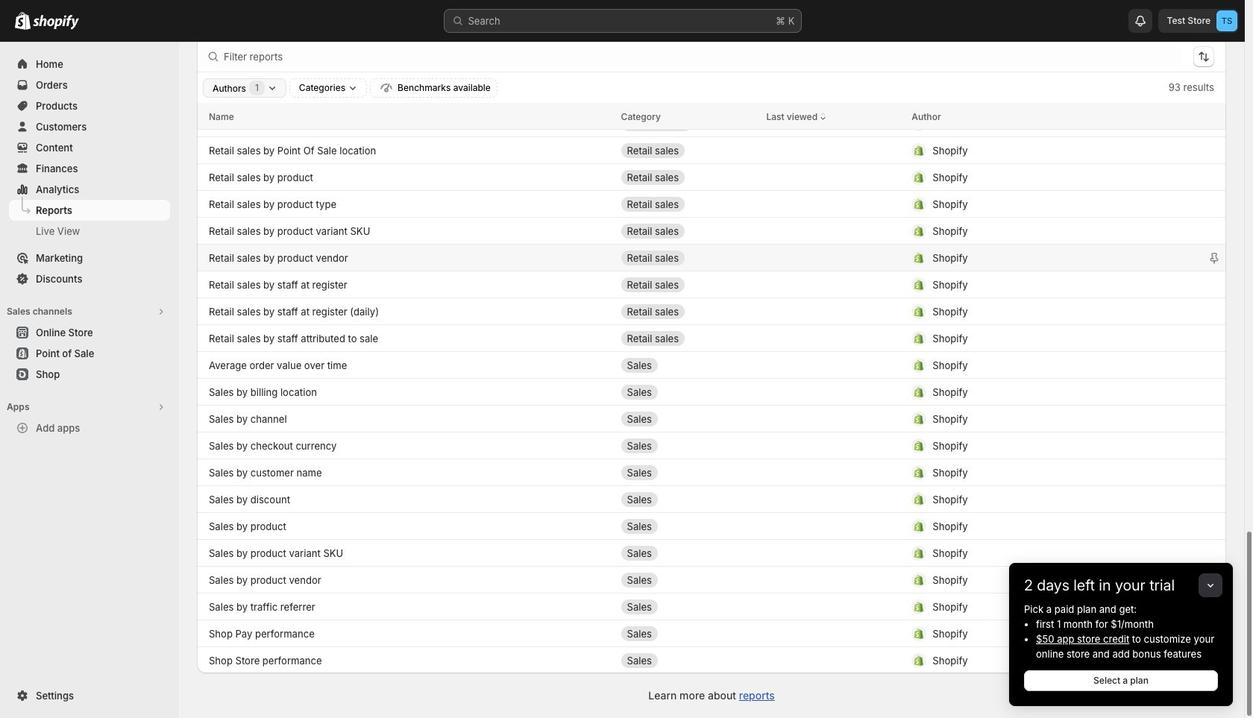 Task type: locate. For each thing, give the bounding box(es) containing it.
11 row from the top
[[197, 217, 1227, 244]]

shopify image
[[33, 15, 79, 30]]

cell
[[209, 4, 609, 28], [621, 4, 755, 28], [767, 4, 900, 28], [912, 4, 1179, 28], [621, 31, 755, 55], [767, 31, 900, 55], [912, 31, 1179, 55], [621, 58, 755, 82], [767, 58, 900, 82], [912, 58, 1179, 82], [621, 85, 755, 109], [767, 85, 900, 109], [912, 85, 1179, 109], [621, 112, 755, 135], [767, 112, 900, 135], [912, 112, 1179, 135], [621, 138, 755, 162], [912, 138, 1179, 162], [621, 165, 755, 189], [767, 165, 900, 189], [912, 165, 1179, 189], [621, 192, 755, 216], [912, 192, 1179, 216], [621, 219, 755, 243], [767, 219, 900, 243], [912, 219, 1179, 243], [621, 246, 755, 270], [767, 246, 900, 270], [912, 246, 1179, 270], [621, 273, 755, 297], [767, 273, 900, 297], [912, 273, 1179, 297], [621, 300, 755, 323], [912, 300, 1179, 323], [621, 326, 755, 350], [767, 326, 900, 350], [912, 326, 1179, 350], [621, 353, 755, 377], [912, 353, 1179, 377], [621, 380, 755, 404], [767, 380, 900, 404], [912, 380, 1179, 404], [621, 407, 755, 431], [912, 407, 1179, 431], [621, 434, 755, 458], [767, 434, 900, 458], [912, 434, 1179, 458], [621, 461, 755, 485], [912, 461, 1179, 485], [621, 488, 755, 512], [767, 488, 900, 512], [912, 488, 1179, 512], [621, 515, 755, 538], [912, 515, 1179, 538], [621, 541, 755, 565], [767, 541, 900, 565], [912, 541, 1179, 565], [621, 568, 755, 592], [912, 568, 1179, 592], [621, 595, 755, 619], [767, 595, 900, 619], [912, 595, 1179, 619], [621, 622, 755, 646], [912, 622, 1179, 646], [621, 649, 755, 673], [767, 649, 900, 673], [912, 649, 1179, 673]]

3 row from the top
[[197, 29, 1227, 56]]

test store image
[[1217, 10, 1238, 31]]

19 row from the top
[[197, 432, 1227, 459]]

row
[[197, 0, 1227, 2], [197, 2, 1227, 29], [197, 29, 1227, 56], [197, 56, 1227, 83], [197, 83, 1227, 110], [197, 103, 1227, 130], [197, 110, 1227, 137], [197, 137, 1227, 163], [197, 163, 1227, 190], [197, 190, 1227, 217], [197, 217, 1227, 244], [197, 244, 1227, 271], [197, 271, 1227, 298], [197, 298, 1227, 325], [197, 325, 1227, 351], [197, 351, 1227, 378], [197, 378, 1227, 405], [197, 405, 1227, 432], [197, 432, 1227, 459], [197, 459, 1227, 486], [197, 486, 1227, 513], [197, 513, 1227, 540], [197, 540, 1227, 566], [197, 566, 1227, 593], [197, 593, 1227, 620], [197, 620, 1227, 647], [197, 647, 1227, 674]]

4 row from the top
[[197, 56, 1227, 83]]

15 row from the top
[[197, 325, 1227, 351]]

17 row from the top
[[197, 378, 1227, 405]]

1 row from the top
[[197, 0, 1227, 2]]

20 row from the top
[[197, 459, 1227, 486]]

22 row from the top
[[197, 513, 1227, 540]]

18 row from the top
[[197, 405, 1227, 432]]

10 row from the top
[[197, 190, 1227, 217]]

8 row from the top
[[197, 137, 1227, 163]]

6 row from the top
[[197, 103, 1227, 130]]



Task type: describe. For each thing, give the bounding box(es) containing it.
21 row from the top
[[197, 486, 1227, 513]]

14 row from the top
[[197, 298, 1227, 325]]

list of reports table
[[197, 0, 1227, 674]]

24 row from the top
[[197, 566, 1227, 593]]

26 row from the top
[[197, 620, 1227, 647]]

Filter reports text field
[[224, 45, 1182, 69]]

shopify image
[[15, 12, 31, 30]]

13 row from the top
[[197, 271, 1227, 298]]

23 row from the top
[[197, 540, 1227, 566]]

16 row from the top
[[197, 351, 1227, 378]]

25 row from the top
[[197, 593, 1227, 620]]

12 row from the top
[[197, 244, 1227, 271]]

7 row from the top
[[197, 110, 1227, 137]]

2 row from the top
[[197, 2, 1227, 29]]

9 row from the top
[[197, 163, 1227, 190]]

27 row from the top
[[197, 647, 1227, 674]]

5 row from the top
[[197, 83, 1227, 110]]



Task type: vqa. For each thing, say whether or not it's contained in the screenshot.
the rightmost Shopify IMAGE
yes



